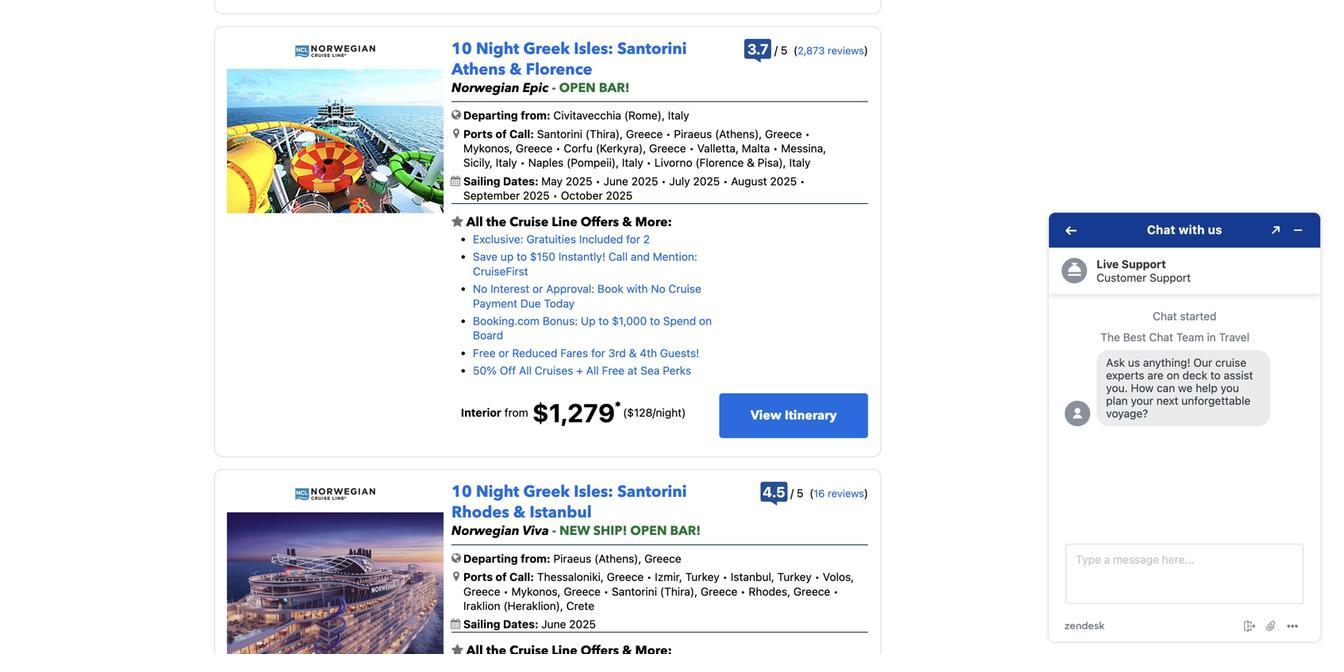 Task type: locate. For each thing, give the bounding box(es) containing it.
0 vertical spatial free
[[473, 346, 496, 360]]

10 up globe icon
[[452, 38, 472, 60]]

2,873
[[798, 44, 825, 56]]

2 ports from the top
[[464, 571, 493, 584]]

2 isles: from the top
[[574, 481, 614, 503]]

sailing dates: for 10 night greek isles: santorini rhodes & istanbul
[[464, 618, 542, 631]]

1 horizontal spatial /
[[775, 43, 778, 57]]

save up to $150 instantly! call and mention: cruisefirst link
[[473, 250, 698, 278]]

norwegian up globe image
[[452, 523, 520, 540]]

exclusive: gratuities included for 2 link
[[473, 233, 650, 246]]

( for 10 night greek isles: santorini rhodes & istanbul
[[810, 487, 814, 500]]

0 horizontal spatial cruise
[[510, 213, 549, 231]]

2 dates: from the top
[[503, 618, 539, 631]]

• up livorno
[[689, 142, 695, 155]]

departing right globe icon
[[464, 109, 518, 122]]

1 vertical spatial 10
[[452, 481, 472, 503]]

bonus:
[[543, 314, 578, 328]]

0 horizontal spatial (
[[794, 43, 798, 57]]

• up pisa),
[[770, 142, 781, 155]]

1 vertical spatial bar!
[[670, 523, 701, 540]]

(florence
[[696, 156, 744, 169]]

0 vertical spatial (athens),
[[715, 127, 762, 140]]

santorini inside "10 night greek isles: santorini rhodes & istanbul norwegian viva - new ship! open bar!"
[[618, 481, 687, 503]]

1 vertical spatial dates:
[[503, 618, 539, 631]]

& down malta
[[747, 156, 755, 169]]

5 for 10 night greek isles: santorini rhodes & istanbul
[[797, 487, 804, 500]]

0 vertical spatial piraeus
[[674, 127, 712, 140]]

up
[[501, 250, 514, 263]]

2 vertical spatial /
[[791, 487, 794, 500]]

isles:
[[574, 38, 614, 60], [574, 481, 614, 503]]

• left livorno
[[647, 156, 652, 169]]

pisa),
[[758, 156, 787, 169]]

1 vertical spatial isles:
[[574, 481, 614, 503]]

approval:
[[546, 282, 595, 295]]

0 vertical spatial reviews
[[828, 44, 865, 56]]

greece
[[626, 127, 663, 140], [765, 127, 802, 140], [516, 142, 553, 155], [650, 142, 686, 155], [645, 552, 682, 565], [607, 571, 644, 584], [464, 585, 501, 598], [564, 585, 601, 598], [701, 585, 738, 598], [794, 585, 831, 598]]

10 inside "10 night greek isles: santorini rhodes & istanbul norwegian viva - new ship! open bar!"
[[452, 481, 472, 503]]

&
[[510, 59, 522, 80], [747, 156, 755, 169], [622, 213, 632, 231], [629, 346, 637, 360], [514, 502, 526, 524]]

0 vertical spatial dates:
[[503, 175, 539, 188]]

all right off
[[519, 364, 532, 377]]

ports of call: for 10 night greek isles: santorini rhodes & istanbul
[[464, 571, 534, 584]]

free up 50%
[[473, 346, 496, 360]]

(thira), up (kerkyra),
[[586, 127, 623, 140]]

1 - from the top
[[552, 79, 556, 97]]

santorini for istanbul
[[618, 481, 687, 503]]

for left the 2
[[626, 233, 641, 246]]

mention:
[[653, 250, 698, 263]]

payment
[[473, 297, 518, 310]]

1 vertical spatial ports
[[464, 571, 493, 584]]

free down 3rd
[[602, 364, 625, 377]]

from
[[505, 406, 529, 419]]

calendar image
[[451, 619, 461, 629]]

0 horizontal spatial piraeus
[[554, 552, 592, 565]]

cruise up the 'gratuities'
[[510, 213, 549, 231]]

bar! inside 10 night greek isles: santorini athens & florence norwegian epic - open bar!
[[599, 79, 630, 97]]

0 horizontal spatial bar!
[[599, 79, 630, 97]]

1 horizontal spatial (thira),
[[660, 585, 698, 598]]

- right viva
[[552, 523, 557, 540]]

thessaloniki,
[[537, 571, 604, 584]]

0 vertical spatial sailing dates:
[[464, 175, 542, 188]]

sailing dates: down iraklion
[[464, 618, 542, 631]]

open
[[559, 79, 596, 97], [631, 523, 667, 540]]

to left 'spend'
[[650, 314, 661, 328]]

0 vertical spatial /
[[775, 43, 778, 57]]

sailing dates:
[[464, 175, 542, 188], [464, 618, 542, 631]]

0 vertical spatial greek
[[524, 38, 570, 60]]

norwegian
[[452, 79, 520, 97], [452, 523, 520, 540]]

turkey
[[686, 571, 720, 584], [778, 571, 812, 584]]

greek inside "10 night greek isles: santorini rhodes & istanbul norwegian viva - new ship! open bar!"
[[524, 481, 570, 503]]

1 vertical spatial mykonos,
[[512, 585, 561, 598]]

(kerkyra),
[[596, 142, 647, 155]]

of
[[496, 127, 507, 140], [496, 571, 507, 584]]

10
[[452, 38, 472, 60], [452, 481, 472, 503]]

no interest or approval: book with no cruise payment due today link
[[473, 282, 702, 310]]

reviews inside 3.7 / 5 ( 2,873 reviews )
[[828, 44, 865, 56]]

greek for florence
[[524, 38, 570, 60]]

10 up globe image
[[452, 481, 472, 503]]

1 departing from the top
[[464, 109, 518, 122]]

1 horizontal spatial all
[[519, 364, 532, 377]]

0 vertical spatial (
[[794, 43, 798, 57]]

0 vertical spatial norwegian
[[452, 79, 520, 97]]

0 horizontal spatial (athens),
[[595, 552, 642, 565]]

2 ) from the top
[[865, 487, 869, 500]]

globe image
[[452, 553, 461, 564]]

/ right asterisk icon
[[653, 406, 656, 419]]

0 vertical spatial for
[[626, 233, 641, 246]]

night inside 10 night greek isles: santorini athens & florence norwegian epic - open bar!
[[476, 38, 520, 60]]

0 vertical spatial from:
[[521, 109, 551, 122]]

from:
[[521, 109, 551, 122], [521, 552, 551, 565]]

june inside may 2025 • june 2025 • july 2025 • august 2025 • september 2025 • october 2025
[[604, 175, 629, 188]]

booking.com
[[473, 314, 540, 328]]

night left "florence"
[[476, 38, 520, 60]]

interior
[[461, 406, 502, 419]]

(athens), down ship!
[[595, 552, 642, 565]]

ports of call:
[[464, 127, 534, 140], [464, 571, 534, 584]]

1 norwegian from the top
[[452, 79, 520, 97]]

1 ) from the top
[[865, 43, 869, 57]]

no
[[473, 282, 488, 295], [651, 282, 666, 295]]

view itinerary link
[[720, 393, 869, 438]]

2025 down pisa),
[[771, 175, 797, 188]]

0 vertical spatial isles:
[[574, 38, 614, 60]]

turkey up rhodes,
[[778, 571, 812, 584]]

norwegian cruise line image
[[295, 44, 376, 58], [295, 488, 376, 501]]

0 vertical spatial sailing
[[464, 175, 501, 188]]

/ inside 3.7 / 5 ( 2,873 reviews )
[[775, 43, 778, 57]]

1 dates: from the top
[[503, 175, 539, 188]]

1 night from the top
[[476, 38, 520, 60]]

cruise up 'spend'
[[669, 282, 702, 295]]

june 2025
[[542, 618, 596, 631]]

1 vertical spatial (thira),
[[660, 585, 698, 598]]

1 horizontal spatial no
[[651, 282, 666, 295]]

2025 down messina, sicily, italy
[[632, 175, 659, 188]]

1 isles: from the top
[[574, 38, 614, 60]]

2 departing from the top
[[464, 552, 518, 565]]

0 horizontal spatial to
[[517, 250, 527, 263]]

1 vertical spatial departing
[[464, 552, 518, 565]]

1 vertical spatial (
[[810, 487, 814, 500]]

0 vertical spatial ports
[[464, 127, 493, 140]]

greek for istanbul
[[524, 481, 570, 503]]

of right map marker icon
[[496, 127, 507, 140]]

bar!
[[599, 79, 630, 97], [670, 523, 701, 540]]

2 horizontal spatial /
[[791, 487, 794, 500]]

(athens),
[[715, 127, 762, 140], [595, 552, 642, 565]]

0 vertical spatial bar!
[[599, 79, 630, 97]]

sicily,
[[464, 156, 493, 169]]

2 10 from the top
[[452, 481, 472, 503]]

• down the may
[[553, 189, 558, 202]]

$150
[[530, 250, 556, 263]]

sailing
[[464, 175, 501, 188], [464, 618, 501, 631]]

)
[[865, 43, 869, 57], [865, 487, 869, 500]]

- inside "10 night greek isles: santorini rhodes & istanbul norwegian viva - new ship! open bar!"
[[552, 523, 557, 540]]

greece up iraklion
[[464, 585, 501, 598]]

viva
[[523, 523, 549, 540]]

ports
[[464, 127, 493, 140], [464, 571, 493, 584]]

norwegian viva image
[[227, 512, 444, 654]]

10 night greek isles: santorini athens & florence norwegian epic - open bar!
[[452, 38, 687, 97]]

mykonos, inside santorini (thira), greece • piraeus (athens), greece • mykonos, greece • corfu (kerkyra), greece • valletta, malta
[[464, 142, 513, 155]]

0 vertical spatial )
[[865, 43, 869, 57]]

norwegian up globe icon
[[452, 79, 520, 97]]

1 vertical spatial norwegian cruise line image
[[295, 488, 376, 501]]

night)
[[656, 406, 686, 419]]

• down istanbul,
[[741, 585, 746, 598]]

corfu
[[564, 142, 593, 155]]

rhodes
[[452, 502, 510, 524]]

(athens), up malta
[[715, 127, 762, 140]]

at
[[628, 364, 638, 377]]

2 norwegian cruise line image from the top
[[295, 488, 376, 501]]

1 call: from the top
[[510, 127, 534, 140]]

june down (heraklion),
[[542, 618, 566, 631]]

1 vertical spatial call:
[[510, 571, 534, 584]]

/ inside 4.5 / 5 ( 16 reviews )
[[791, 487, 794, 500]]

- right epic
[[552, 79, 556, 97]]

june
[[604, 175, 629, 188], [542, 618, 566, 631]]

- for florence
[[552, 79, 556, 97]]

1 vertical spatial norwegian
[[452, 523, 520, 540]]

) right 16 at the right
[[865, 487, 869, 500]]

globe image
[[452, 109, 461, 120]]

or up due at the top left
[[533, 282, 543, 295]]

2 from: from the top
[[521, 552, 551, 565]]

bar! up civitavecchia at the top of the page
[[599, 79, 630, 97]]

• down volos,
[[834, 585, 839, 598]]

to right up at the left top of the page
[[517, 250, 527, 263]]

santorini up corfu
[[537, 127, 583, 140]]

/ right 3.7
[[775, 43, 778, 57]]

night
[[476, 38, 520, 60], [476, 481, 520, 503]]

) inside 3.7 / 5 ( 2,873 reviews )
[[865, 43, 869, 57]]

(thira),
[[586, 127, 623, 140], [660, 585, 698, 598]]

night inside "10 night greek isles: santorini rhodes & istanbul norwegian viva - new ship! open bar!"
[[476, 481, 520, 503]]

departing right globe image
[[464, 552, 518, 565]]

1 vertical spatial 5
[[797, 487, 804, 500]]

spend
[[664, 314, 696, 328]]

1 sailing from the top
[[464, 175, 501, 188]]

& left more: in the top of the page
[[622, 213, 632, 231]]

santorini down izmir,
[[612, 585, 657, 598]]

5 inside 4.5 / 5 ( 16 reviews )
[[797, 487, 804, 500]]

1 norwegian cruise line image from the top
[[295, 44, 376, 58]]

greece up • mykonos, greece • santorini (thira), greece • rhodes, greece • iraklion (heraklion), crete
[[607, 571, 644, 584]]

2 of from the top
[[496, 571, 507, 584]]

(thira), down thessaloniki, greece • izmir, turkey • istanbul, turkey at the bottom of the page
[[660, 585, 698, 598]]

( for 10 night greek isles: santorini athens & florence
[[794, 43, 798, 57]]

1 ports from the top
[[464, 127, 493, 140]]

call: up the naples
[[510, 127, 534, 140]]

santorini inside santorini (thira), greece • piraeus (athens), greece • mykonos, greece • corfu (kerkyra), greece • valletta, malta
[[537, 127, 583, 140]]

reviews for 10 night greek isles: santorini rhodes & istanbul
[[828, 488, 865, 499]]

piraeus
[[674, 127, 712, 140], [554, 552, 592, 565]]

reduced
[[512, 346, 558, 360]]

0 vertical spatial of
[[496, 127, 507, 140]]

1 of from the top
[[496, 127, 507, 140]]

santorini inside • mykonos, greece • santorini (thira), greece • rhodes, greece • iraklion (heraklion), crete
[[612, 585, 657, 598]]

1 vertical spatial for
[[592, 346, 606, 360]]

(thira), inside santorini (thira), greece • piraeus (athens), greece • mykonos, greece • corfu (kerkyra), greece • valletta, malta
[[586, 127, 623, 140]]

norwegian epic image
[[227, 69, 444, 213]]

all
[[467, 213, 483, 231], [519, 364, 532, 377], [587, 364, 599, 377]]

1 vertical spatial )
[[865, 487, 869, 500]]

norwegian inside 10 night greek isles: santorini athens & florence norwegian epic - open bar!
[[452, 79, 520, 97]]

isles: for istanbul
[[574, 481, 614, 503]]

0 vertical spatial mykonos,
[[464, 142, 513, 155]]

reviews inside 4.5 / 5 ( 16 reviews )
[[828, 488, 865, 499]]

italy down (kerkyra),
[[622, 156, 644, 169]]

2025
[[566, 175, 593, 188], [632, 175, 659, 188], [694, 175, 720, 188], [771, 175, 797, 188], [523, 189, 550, 202], [606, 189, 633, 202], [569, 618, 596, 631]]

0 vertical spatial june
[[604, 175, 629, 188]]

2 call: from the top
[[510, 571, 534, 584]]

1 vertical spatial june
[[542, 618, 566, 631]]

5 for 10 night greek isles: santorini athens & florence
[[781, 43, 788, 57]]

1 sailing dates: from the top
[[464, 175, 542, 188]]

3rd
[[609, 346, 626, 360]]

1 vertical spatial or
[[499, 346, 509, 360]]

/
[[775, 43, 778, 57], [653, 406, 656, 419], [791, 487, 794, 500]]

0 horizontal spatial no
[[473, 282, 488, 295]]

2 turkey from the left
[[778, 571, 812, 584]]

( inside 3.7 / 5 ( 2,873 reviews )
[[794, 43, 798, 57]]

1 horizontal spatial cruise
[[669, 282, 702, 295]]

0 horizontal spatial open
[[559, 79, 596, 97]]

0 vertical spatial call:
[[510, 127, 534, 140]]

call: up (heraklion),
[[510, 571, 534, 584]]

map marker image
[[453, 128, 460, 139]]

dates: down (heraklion),
[[503, 618, 539, 631]]

(
[[794, 43, 798, 57], [810, 487, 814, 500]]

1 vertical spatial night
[[476, 481, 520, 503]]

0 vertical spatial departing
[[464, 109, 518, 122]]

-
[[552, 79, 556, 97], [552, 523, 557, 540]]

santorini for •
[[612, 585, 657, 598]]

italy right sicily,
[[496, 156, 517, 169]]

2025 down crete
[[569, 618, 596, 631]]

• naples (pompeii), italy • livorno (florence & pisa), italy
[[517, 156, 811, 169]]

2 reviews from the top
[[828, 488, 865, 499]]

1 vertical spatial greek
[[524, 481, 570, 503]]

2 greek from the top
[[524, 481, 570, 503]]

star image
[[452, 644, 464, 654]]

1 vertical spatial ports of call:
[[464, 571, 534, 584]]

0 horizontal spatial all
[[467, 213, 483, 231]]

1 vertical spatial free
[[602, 364, 625, 377]]

departing for 10 night greek isles: santorini athens & florence
[[464, 109, 518, 122]]

1 vertical spatial piraeus
[[554, 552, 592, 565]]

( inside 4.5 / 5 ( 16 reviews )
[[810, 487, 814, 500]]

to right the up
[[599, 314, 609, 328]]

0 horizontal spatial /
[[653, 406, 656, 419]]

5 left 16 at the right
[[797, 487, 804, 500]]

1 horizontal spatial june
[[604, 175, 629, 188]]

bar! inside "10 night greek isles: santorini rhodes & istanbul norwegian viva - new ship! open bar!"
[[670, 523, 701, 540]]

call:
[[510, 127, 534, 140], [510, 571, 534, 584]]

istanbul
[[530, 502, 592, 524]]

0 vertical spatial open
[[559, 79, 596, 97]]

0 vertical spatial -
[[552, 79, 556, 97]]

june down '(pompeii),'
[[604, 175, 629, 188]]

ports right map marker image on the bottom of the page
[[464, 571, 493, 584]]

greece up messina,
[[765, 127, 802, 140]]

epic
[[523, 79, 549, 97]]

2 horizontal spatial to
[[650, 314, 661, 328]]

ports of call: up sicily,
[[464, 127, 534, 140]]

greek up viva
[[524, 481, 570, 503]]

0 vertical spatial or
[[533, 282, 543, 295]]

0 horizontal spatial turkey
[[686, 571, 720, 584]]

2 - from the top
[[552, 523, 557, 540]]

dates:
[[503, 175, 539, 188], [503, 618, 539, 631]]

isles: inside "10 night greek isles: santorini rhodes & istanbul norwegian viva - new ship! open bar!"
[[574, 481, 614, 503]]

valletta,
[[698, 142, 739, 155]]

bar! up thessaloniki, greece • izmir, turkey • istanbul, turkey at the bottom of the page
[[670, 523, 701, 540]]

mykonos, up (heraklion),
[[512, 585, 561, 598]]

santorini inside 10 night greek isles: santorini athens & florence norwegian epic - open bar!
[[618, 38, 687, 60]]

departing for 10 night greek isles: santorini rhodes & istanbul
[[464, 552, 518, 565]]

& left 4th
[[629, 346, 637, 360]]

) inside 4.5 / 5 ( 16 reviews )
[[865, 487, 869, 500]]

night left istanbul
[[476, 481, 520, 503]]

greek inside 10 night greek isles: santorini athens & florence norwegian epic - open bar!
[[524, 38, 570, 60]]

sailing for 10 night greek isles: santorini athens & florence
[[464, 175, 501, 188]]

santorini up (rome),
[[618, 38, 687, 60]]

map marker image
[[453, 571, 460, 582]]

offers
[[581, 213, 619, 231]]

1 vertical spatial sailing
[[464, 618, 501, 631]]

2 sailing from the top
[[464, 618, 501, 631]]

with
[[627, 282, 648, 295]]

departing from: civitavecchia (rome), italy
[[464, 109, 690, 122]]

volos, greece
[[464, 571, 855, 598]]

2 ports of call: from the top
[[464, 571, 534, 584]]

all right star icon
[[467, 213, 483, 231]]

0 horizontal spatial (thira),
[[586, 127, 623, 140]]

off
[[500, 364, 516, 377]]

1 vertical spatial reviews
[[828, 488, 865, 499]]

dates: for 10 night greek isles: santorini rhodes & istanbul
[[503, 618, 539, 631]]

• left istanbul,
[[723, 571, 728, 584]]

0 horizontal spatial 5
[[781, 43, 788, 57]]

star image
[[452, 215, 464, 228]]

sailing dates: up the september
[[464, 175, 542, 188]]

10 inside 10 night greek isles: santorini athens & florence norwegian epic - open bar!
[[452, 38, 472, 60]]

isles: up ship!
[[574, 481, 614, 503]]

reviews right 16 at the right
[[828, 488, 865, 499]]

mykonos, up sicily,
[[464, 142, 513, 155]]

no right with
[[651, 282, 666, 295]]

isles: inside 10 night greek isles: santorini athens & florence norwegian epic - open bar!
[[574, 38, 614, 60]]

0 horizontal spatial june
[[542, 618, 566, 631]]

reviews for 10 night greek isles: santorini athens & florence
[[828, 44, 865, 56]]

2025 up october
[[566, 175, 593, 188]]

1 vertical spatial -
[[552, 523, 557, 540]]

1 horizontal spatial turkey
[[778, 571, 812, 584]]

view
[[751, 407, 782, 424]]

mykonos, inside • mykonos, greece • santorini (thira), greece • rhodes, greece • iraklion (heraklion), crete
[[512, 585, 561, 598]]

from: down viva
[[521, 552, 551, 565]]

1 10 from the top
[[452, 38, 472, 60]]

or
[[533, 282, 543, 295], [499, 346, 509, 360]]

isles: up civitavecchia at the top of the page
[[574, 38, 614, 60]]

1 reviews from the top
[[828, 44, 865, 56]]

sailing dates: for 10 night greek isles: santorini athens & florence
[[464, 175, 542, 188]]

1 horizontal spatial 5
[[797, 487, 804, 500]]

0 vertical spatial (thira),
[[586, 127, 623, 140]]

2 night from the top
[[476, 481, 520, 503]]

sailing down iraklion
[[464, 618, 501, 631]]

open inside 10 night greek isles: santorini athens & florence norwegian epic - open bar!
[[559, 79, 596, 97]]

1 horizontal spatial piraeus
[[674, 127, 712, 140]]

2 sailing dates: from the top
[[464, 618, 542, 631]]

norwegian inside "10 night greek isles: santorini rhodes & istanbul norwegian viva - new ship! open bar!"
[[452, 523, 520, 540]]

from: down epic
[[521, 109, 551, 122]]

piraeus up valletta,
[[674, 127, 712, 140]]

1 horizontal spatial bar!
[[670, 523, 701, 540]]

0 vertical spatial 5
[[781, 43, 788, 57]]

call: for 10 night greek isles: santorini rhodes & istanbul
[[510, 571, 534, 584]]

• left izmir,
[[647, 571, 652, 584]]

• mykonos, greece • santorini (thira), greece • rhodes, greece • iraklion (heraklion), crete
[[464, 585, 839, 613]]

1 greek from the top
[[524, 38, 570, 60]]

( right 4.5
[[810, 487, 814, 500]]

iraklion
[[464, 599, 501, 613]]

open up departing from: civitavecchia (rome), italy
[[559, 79, 596, 97]]

1 vertical spatial sailing dates:
[[464, 618, 542, 631]]

1 turkey from the left
[[686, 571, 720, 584]]

• left july
[[662, 175, 667, 188]]

1 horizontal spatial (athens),
[[715, 127, 762, 140]]

- inside 10 night greek isles: santorini athens & florence norwegian epic - open bar!
[[552, 79, 556, 97]]

santorini up ship!
[[618, 481, 687, 503]]

1 vertical spatial open
[[631, 523, 667, 540]]

5 inside 3.7 / 5 ( 2,873 reviews )
[[781, 43, 788, 57]]

0 horizontal spatial free
[[473, 346, 496, 360]]

exclusive: gratuities included for 2 save up to $150 instantly! call and mention: cruisefirst no interest or approval: book with no cruise payment due today booking.com bonus: up to $1,000 to spend on board free or reduced fares for 3rd & 4th guests! 50% off all cruises + all free at sea perks
[[473, 233, 712, 377]]

1 from: from the top
[[521, 109, 551, 122]]

• up • naples (pompeii), italy • livorno (florence & pisa), italy
[[666, 127, 671, 140]]

0 vertical spatial night
[[476, 38, 520, 60]]

2 norwegian from the top
[[452, 523, 520, 540]]

0 vertical spatial ports of call:
[[464, 127, 534, 140]]

ports for 10 night greek isles: santorini athens & florence
[[464, 127, 493, 140]]

no up payment
[[473, 282, 488, 295]]

1 horizontal spatial (
[[810, 487, 814, 500]]

) right 2,873
[[865, 43, 869, 57]]

1 vertical spatial from:
[[521, 552, 551, 565]]

• right istanbul,
[[812, 571, 823, 584]]

1 vertical spatial of
[[496, 571, 507, 584]]

1 horizontal spatial open
[[631, 523, 667, 540]]

of for 10 night greek isles: santorini rhodes & istanbul
[[496, 571, 507, 584]]

1 horizontal spatial to
[[599, 314, 609, 328]]

turkey right izmir,
[[686, 571, 720, 584]]

1 ports of call: from the top
[[464, 127, 534, 140]]

september
[[464, 189, 520, 202]]

& left epic
[[510, 59, 522, 80]]

0 vertical spatial norwegian cruise line image
[[295, 44, 376, 58]]



Task type: vqa. For each thing, say whether or not it's contained in the screenshot.
bottom GREEK
yes



Task type: describe. For each thing, give the bounding box(es) containing it.
greece up izmir,
[[645, 552, 682, 565]]

included
[[579, 233, 623, 246]]

night for rhodes
[[476, 481, 520, 503]]

• down messina,
[[800, 175, 805, 188]]

florence
[[526, 59, 593, 80]]

(athens), inside santorini (thira), greece • piraeus (athens), greece • mykonos, greece • corfu (kerkyra), greece • valletta, malta
[[715, 127, 762, 140]]

(rome),
[[625, 109, 665, 122]]

save
[[473, 250, 498, 263]]

• down '(pompeii),'
[[596, 175, 601, 188]]

0 horizontal spatial or
[[499, 346, 509, 360]]

• down (florence
[[723, 175, 728, 188]]

open inside "10 night greek isles: santorini rhodes & istanbul norwegian viva - new ship! open bar!"
[[631, 523, 667, 540]]

norwegian cruise line image for 10 night greek isles: santorini rhodes & istanbul
[[295, 488, 376, 501]]

izmir,
[[655, 571, 683, 584]]

and
[[631, 250, 650, 263]]

view itinerary
[[751, 407, 837, 424]]

• down thessaloniki, on the bottom of the page
[[604, 585, 609, 598]]

asterisk image
[[615, 401, 621, 407]]

50% off all cruises + all free at sea perks link
[[473, 364, 692, 377]]

from: for 10 night greek isles: santorini athens & florence
[[521, 109, 551, 122]]

departing from: piraeus (athens), greece
[[464, 552, 682, 565]]

athens
[[452, 59, 506, 80]]

1 horizontal spatial for
[[626, 233, 641, 246]]

(thira), inside • mykonos, greece • santorini (thira), greece • rhodes, greece • iraklion (heraklion), crete
[[660, 585, 698, 598]]

board
[[473, 329, 504, 342]]

16 reviews link
[[814, 488, 865, 499]]

gratuities
[[527, 233, 576, 246]]

50%
[[473, 364, 497, 377]]

& inside "10 night greek isles: santorini rhodes & istanbul norwegian viva - new ship! open bar!"
[[514, 502, 526, 524]]

of for 10 night greek isles: santorini athens & florence
[[496, 127, 507, 140]]

cruise inside exclusive: gratuities included for 2 save up to $150 instantly! call and mention: cruisefirst no interest or approval: book with no cruise payment due today booking.com bonus: up to $1,000 to spend on board free or reduced fares for 3rd & 4th guests! 50% off all cruises + all free at sea perks
[[669, 282, 702, 295]]

1 vertical spatial /
[[653, 406, 656, 419]]

new
[[560, 523, 590, 540]]

+
[[577, 364, 584, 377]]

2 no from the left
[[651, 282, 666, 295]]

the
[[487, 213, 507, 231]]

piraeus inside santorini (thira), greece • piraeus (athens), greece • mykonos, greece • corfu (kerkyra), greece • valletta, malta
[[674, 127, 712, 140]]

naples
[[529, 156, 564, 169]]

italy inside messina, sicily, italy
[[496, 156, 517, 169]]

2 horizontal spatial all
[[587, 364, 599, 377]]

• up the naples
[[556, 142, 561, 155]]

3.7
[[748, 40, 769, 57]]

4.5
[[763, 484, 786, 501]]

3.7 / 5 ( 2,873 reviews )
[[748, 40, 869, 57]]

messina, sicily, italy
[[464, 142, 827, 169]]

• up (heraklion),
[[504, 585, 509, 598]]

booking.com bonus: up to $1,000 to spend on board link
[[473, 314, 712, 342]]

& inside exclusive: gratuities included for 2 save up to $150 instantly! call and mention: cruisefirst no interest or approval: book with no cruise payment due today booking.com bonus: up to $1,000 to spend on board free or reduced fares for 3rd & 4th guests! 50% off all cruises + all free at sea perks
[[629, 346, 637, 360]]

santorini for florence
[[618, 38, 687, 60]]

greece inside volos, greece
[[464, 585, 501, 598]]

all the cruise line offers & more:
[[464, 213, 672, 231]]

santorini (thira), greece • piraeus (athens), greece • mykonos, greece • corfu (kerkyra), greece • valletta, malta
[[464, 127, 811, 155]]

/ for 10 night greek isles: santorini athens & florence
[[775, 43, 778, 57]]

sailing for 10 night greek isles: santorini rhodes & istanbul
[[464, 618, 501, 631]]

) for 10 night greek isles: santorini rhodes & istanbul
[[865, 487, 869, 500]]

malta
[[742, 142, 770, 155]]

norwegian cruise line image for 10 night greek isles: santorini athens & florence
[[295, 44, 376, 58]]

isles: for florence
[[574, 38, 614, 60]]

10 for rhodes
[[452, 481, 472, 503]]

exclusive:
[[473, 233, 524, 246]]

crete
[[567, 599, 595, 613]]

greece up crete
[[564, 585, 601, 598]]

due
[[521, 297, 541, 310]]

civitavecchia
[[554, 109, 622, 122]]

2,873 reviews link
[[798, 44, 865, 56]]

night for athens
[[476, 38, 520, 60]]

greece down volos,
[[794, 585, 831, 598]]

calendar image
[[451, 176, 461, 186]]

sea
[[641, 364, 660, 377]]

on
[[699, 314, 712, 328]]

2025 down (florence
[[694, 175, 720, 188]]

10 for athens
[[452, 38, 472, 60]]

4th
[[640, 346, 657, 360]]

(pompeii),
[[567, 156, 619, 169]]

free or reduced fares for 3rd & 4th guests! link
[[473, 346, 700, 360]]

• left the naples
[[520, 156, 526, 169]]

$1,000
[[612, 314, 647, 328]]

0 horizontal spatial for
[[592, 346, 606, 360]]

from: for 10 night greek isles: santorini rhodes & istanbul
[[521, 552, 551, 565]]

greece up the naples
[[516, 142, 553, 155]]

instantly!
[[559, 250, 606, 263]]

1 vertical spatial (athens),
[[595, 552, 642, 565]]

1 horizontal spatial free
[[602, 364, 625, 377]]

- for istanbul
[[552, 523, 557, 540]]

ship!
[[594, 523, 627, 540]]

fares
[[561, 346, 589, 360]]

cruisefirst
[[473, 265, 529, 278]]

& inside 10 night greek isles: santorini athens & florence norwegian epic - open bar!
[[510, 59, 522, 80]]

• up messina,
[[805, 127, 811, 140]]

ports for 10 night greek isles: santorini rhodes & istanbul
[[464, 571, 493, 584]]

cruises
[[535, 364, 574, 377]]

2025 up the offers
[[606, 189, 633, 202]]

thessaloniki, greece • izmir, turkey • istanbul, turkey
[[537, 571, 812, 584]]

0 vertical spatial cruise
[[510, 213, 549, 231]]

2
[[644, 233, 650, 246]]

italy down messina,
[[790, 156, 811, 169]]

itinerary
[[785, 407, 837, 424]]

greece down istanbul,
[[701, 585, 738, 598]]

interest
[[491, 282, 530, 295]]

october
[[561, 189, 603, 202]]

greece down (rome),
[[626, 127, 663, 140]]

1 no from the left
[[473, 282, 488, 295]]

may 2025 • june 2025 • july 2025 • august 2025 • september 2025 • october 2025
[[464, 175, 805, 202]]

$1,279
[[533, 398, 615, 428]]

july
[[670, 175, 691, 188]]

italy right (rome),
[[668, 109, 690, 122]]

16
[[814, 488, 825, 499]]

ports of call: for 10 night greek isles: santorini athens & florence
[[464, 127, 534, 140]]

dates: for 10 night greek isles: santorini athens & florence
[[503, 175, 539, 188]]

2025 down the may
[[523, 189, 550, 202]]

interior from $1,279
[[461, 398, 615, 428]]

may
[[542, 175, 563, 188]]

1 horizontal spatial or
[[533, 282, 543, 295]]

10 night greek isles: santorini rhodes & istanbul norwegian viva - new ship! open bar!
[[452, 481, 701, 540]]

august
[[731, 175, 768, 188]]

livorno
[[655, 156, 693, 169]]

(heraklion),
[[504, 599, 564, 613]]

rhodes,
[[749, 585, 791, 598]]

norwegian for athens
[[452, 79, 520, 97]]

norwegian for rhodes
[[452, 523, 520, 540]]

volos,
[[823, 571, 855, 584]]

today
[[544, 297, 575, 310]]

more:
[[636, 213, 672, 231]]

greece up • naples (pompeii), italy • livorno (florence & pisa), italy
[[650, 142, 686, 155]]

messina,
[[781, 142, 827, 155]]

call: for 10 night greek isles: santorini athens & florence
[[510, 127, 534, 140]]

up
[[581, 314, 596, 328]]

) for 10 night greek isles: santorini athens & florence
[[865, 43, 869, 57]]

guests!
[[660, 346, 700, 360]]

($128 / night)
[[623, 406, 686, 419]]

/ for 10 night greek isles: santorini rhodes & istanbul
[[791, 487, 794, 500]]

($128
[[623, 406, 653, 419]]

istanbul,
[[731, 571, 775, 584]]



